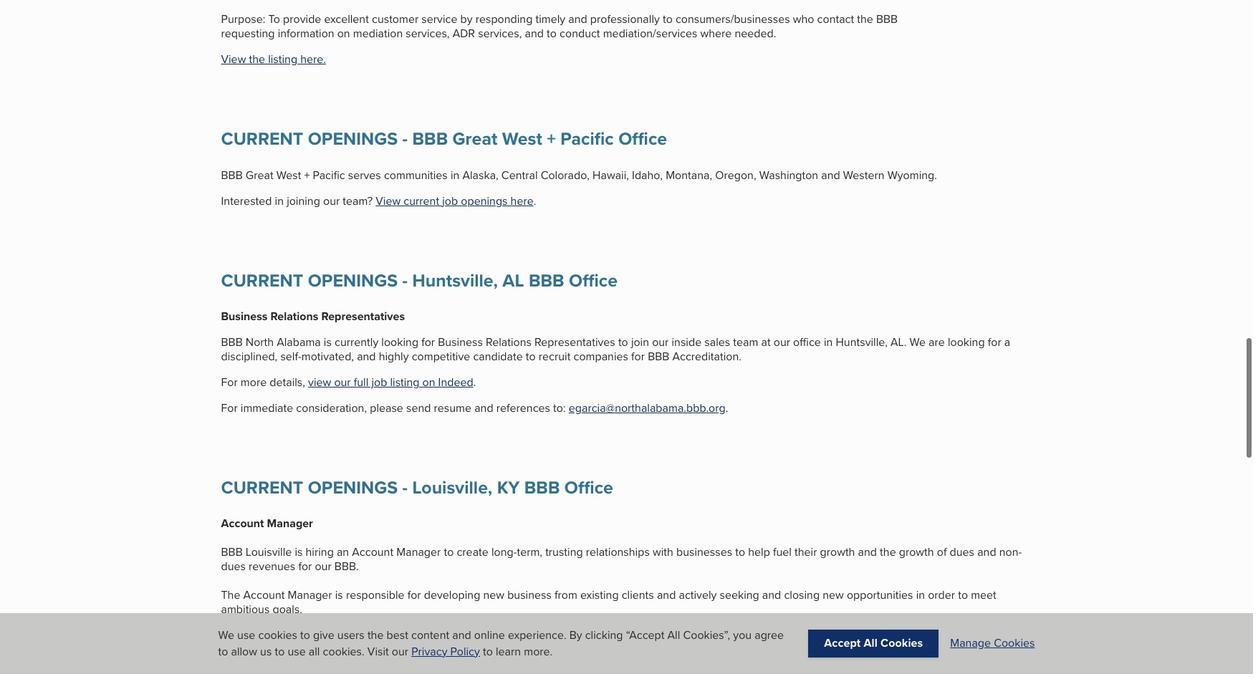 Task type: describe. For each thing, give the bounding box(es) containing it.
0 vertical spatial job
[[442, 192, 458, 209]]

information
[[278, 25, 334, 42]]

to left join
[[618, 334, 628, 350]]

learn
[[496, 643, 521, 660]]

developing
[[424, 587, 480, 603]]

join
[[631, 334, 649, 350]]

purpose:
[[221, 11, 265, 27]]

bbb.
[[334, 558, 359, 575]]

create
[[457, 544, 489, 560]]

ambitious
[[221, 601, 270, 618]]

view our full job listing on indeed link
[[308, 374, 473, 390]]

0 vertical spatial manager
[[267, 515, 313, 532]]

full
[[354, 374, 368, 390]]

egarcia@northalabama.bbb.org
[[569, 400, 726, 416]]

opportunities
[[847, 587, 913, 603]]

0 vertical spatial office
[[618, 126, 667, 152]]

at
[[761, 334, 771, 350]]

1 vertical spatial listing
[[390, 374, 419, 390]]

current
[[404, 192, 439, 209]]

cookies.
[[323, 643, 365, 660]]

long-
[[491, 544, 517, 560]]

to left conduct
[[547, 25, 557, 42]]

view the listing here.
[[221, 51, 326, 68]]

account inside the account manager is responsible for developing new business from existing clients and actively seeking and closing new opportunities in order to meet ambitious goals.
[[243, 587, 285, 603]]

idaho,
[[632, 167, 663, 183]]

indeed listing link
[[298, 630, 365, 646]]

serves
[[348, 167, 381, 183]]

0 vertical spatial more
[[241, 374, 267, 390]]

is for alabama
[[324, 334, 332, 350]]

bbb inside bbb louisville is hiring an account manager to create long-term, trusting relationships with businesses to help fuel their growth and the growth of dues and non- dues revenues for our bbb.
[[221, 544, 243, 560]]

visit
[[367, 643, 389, 660]]

0 horizontal spatial +
[[304, 167, 310, 183]]

for left the best
[[368, 630, 382, 646]]

north
[[246, 334, 274, 350]]

accreditation.
[[672, 348, 742, 365]]

0 horizontal spatial relations
[[270, 308, 318, 325]]

companies
[[574, 348, 628, 365]]

0 vertical spatial great
[[453, 126, 498, 152]]

1 horizontal spatial more
[[385, 630, 411, 646]]

for inside the account manager is responsible for developing new business from existing clients and actively seeking and closing new opportunities in order to meet ambitious goals.
[[407, 587, 421, 603]]

our right join
[[652, 334, 669, 350]]

privacy policy link
[[411, 643, 480, 660]]

0 vertical spatial business
[[221, 308, 268, 325]]

us
[[260, 643, 272, 660]]

all inside we use cookies to give users the best content and online experience. by clicking "accept all cookies", you agree to allow us to use all cookies. visit our
[[668, 627, 680, 644]]

you
[[733, 627, 752, 644]]

clients
[[622, 587, 654, 603]]

team?
[[343, 192, 373, 209]]

bbb left north on the left
[[221, 334, 243, 350]]

agree
[[755, 627, 784, 644]]

adr
[[453, 25, 475, 42]]

washington
[[759, 167, 818, 183]]

please
[[370, 400, 403, 416]]

0 horizontal spatial west
[[276, 167, 301, 183]]

we use cookies to give users the best content and online experience. by clicking "accept all cookies", you agree to allow us to use all cookies. visit our
[[218, 627, 784, 660]]

consideration,
[[296, 400, 367, 416]]

1 growth from the left
[[820, 544, 855, 560]]

in left alaska,
[[451, 167, 460, 183]]

oregon,
[[715, 167, 756, 183]]

resume
[[434, 400, 472, 416]]

responsible
[[346, 587, 405, 603]]

references
[[496, 400, 550, 416]]

2 new from the left
[[823, 587, 844, 603]]

in left joining
[[275, 192, 284, 209]]

joining
[[287, 192, 320, 209]]

all inside button
[[864, 635, 878, 652]]

bbb left inside
[[648, 348, 669, 365]]

is for manager
[[335, 587, 343, 603]]

0 horizontal spatial great
[[246, 167, 273, 183]]

please
[[221, 630, 255, 646]]

2 vertical spatial listing
[[336, 630, 365, 646]]

who
[[793, 11, 814, 27]]

2 growth from the left
[[899, 544, 934, 560]]

bbb inside purpose: to provide excellent customer service by responding timely and professionally to consumers/businesses who contact the bbb requesting information on mediation services, adr services, and to conduct mediation/services where needed.
[[876, 11, 898, 27]]

0 vertical spatial +
[[547, 126, 556, 152]]

and up opportunities
[[858, 544, 877, 560]]

current openings - louisville, ky bbb office
[[221, 474, 613, 501]]

hiring
[[306, 544, 334, 560]]

manager inside the account manager is responsible for developing new business from existing clients and actively seeking and closing new opportunities in order to meet ambitious goals.
[[288, 587, 332, 603]]

businesses
[[676, 544, 732, 560]]

to
[[268, 11, 280, 27]]

please see the indeed listing for more details.
[[221, 630, 449, 646]]

0 horizontal spatial indeed
[[298, 630, 333, 646]]

and right 'resume'
[[474, 400, 493, 416]]

and left conduct
[[525, 25, 544, 42]]

bbb up interested on the left top of the page
[[221, 167, 243, 183]]

give
[[313, 627, 334, 644]]

2 cookies from the left
[[994, 635, 1035, 652]]

manage cookies button
[[950, 635, 1035, 652]]

details.
[[414, 630, 449, 646]]

our left team?
[[323, 192, 340, 209]]

policy
[[450, 643, 480, 660]]

goals.
[[273, 601, 302, 618]]

professionally
[[590, 11, 660, 27]]

bbb right al
[[529, 267, 564, 294]]

closing
[[784, 587, 820, 603]]

mediation
[[353, 25, 403, 42]]

2 looking from the left
[[948, 334, 985, 350]]

for right companies
[[631, 348, 645, 365]]

1 cookies from the left
[[881, 635, 923, 652]]

meet
[[971, 587, 997, 603]]

a
[[1004, 334, 1010, 350]]

to:
[[553, 400, 566, 416]]

al
[[503, 267, 524, 294]]

here.
[[300, 51, 326, 68]]

interested in joining our team? view current job openings here .
[[221, 192, 536, 209]]

the down requesting
[[249, 51, 265, 68]]

seeking
[[720, 587, 759, 603]]

to left give
[[300, 627, 310, 644]]

is inside bbb louisville is hiring an account manager to create long-term, trusting relationships with businesses to help fuel their growth and the growth of dues and non- dues revenues for our bbb.
[[295, 544, 303, 560]]

hawaii,
[[593, 167, 629, 183]]

1 vertical spatial pacific
[[313, 167, 345, 183]]

and left non-
[[977, 544, 996, 560]]

alabama
[[277, 334, 321, 350]]

to left help in the bottom of the page
[[735, 544, 745, 560]]

are
[[929, 334, 945, 350]]

service
[[422, 11, 457, 27]]

consumers/businesses
[[676, 11, 790, 27]]

view
[[308, 374, 331, 390]]

the account manager is responsible for developing new business from existing clients and actively seeking and closing new opportunities in order to meet ambitious goals.
[[221, 587, 997, 618]]

team
[[733, 334, 758, 350]]

for for for more details,
[[221, 374, 238, 390]]

to left learn at the left bottom of the page
[[483, 643, 493, 660]]

0 horizontal spatial dues
[[221, 558, 246, 575]]

accept
[[824, 635, 861, 652]]

1 horizontal spatial view
[[376, 192, 401, 209]]

- for louisville,
[[402, 474, 408, 501]]

to right professionally
[[663, 11, 673, 27]]

conduct
[[560, 25, 600, 42]]

current for current openings - huntsville, al bbb office
[[221, 267, 303, 294]]

view the listing here. link
[[221, 51, 326, 68]]

bbb right ky
[[524, 474, 560, 501]]

1 horizontal spatial dues
[[950, 544, 974, 560]]

manager inside bbb louisville is hiring an account manager to create long-term, trusting relationships with businesses to help fuel their growth and the growth of dues and non- dues revenues for our bbb.
[[396, 544, 441, 560]]

office for current openings - huntsville, al bbb office
[[569, 267, 618, 294]]

highly
[[379, 348, 409, 365]]



Task type: locate. For each thing, give the bounding box(es) containing it.
more down the disciplined,
[[241, 374, 267, 390]]

huntsville, left the al.
[[836, 334, 888, 350]]

the right "contact"
[[857, 11, 873, 27]]

3 openings from the top
[[308, 474, 398, 501]]

is left hiring
[[295, 544, 303, 560]]

1 horizontal spatial listing
[[336, 630, 365, 646]]

.
[[534, 192, 536, 209], [473, 374, 476, 390], [726, 400, 728, 416]]

to inside the account manager is responsible for developing new business from existing clients and actively seeking and closing new opportunities in order to meet ambitious goals.
[[958, 587, 968, 603]]

all right accept
[[864, 635, 878, 652]]

1 vertical spatial relations
[[486, 334, 532, 350]]

current up interested on the left top of the page
[[221, 126, 303, 152]]

non-
[[999, 544, 1022, 560]]

our right the visit
[[392, 643, 408, 660]]

candidate
[[473, 348, 523, 365]]

listing right give
[[336, 630, 365, 646]]

1 horizontal spatial new
[[823, 587, 844, 603]]

1 vertical spatial openings
[[308, 267, 398, 294]]

bbb
[[876, 11, 898, 27], [221, 167, 243, 183], [529, 267, 564, 294], [221, 334, 243, 350], [648, 348, 669, 365], [524, 474, 560, 501], [221, 544, 243, 560]]

openings up serves
[[308, 126, 398, 152]]

to left create
[[444, 544, 454, 560]]

0 vertical spatial .
[[534, 192, 536, 209]]

to left allow
[[218, 643, 228, 660]]

relations left the recruit
[[486, 334, 532, 350]]

account inside bbb louisville is hiring an account manager to create long-term, trusting relationships with businesses to help fuel their growth and the growth of dues and non- dues revenues for our bbb.
[[352, 544, 393, 560]]

and right timely
[[568, 11, 587, 27]]

2 - from the top
[[402, 267, 408, 294]]

0 vertical spatial west
[[502, 126, 542, 152]]

to left meet
[[958, 587, 968, 603]]

experience.
[[508, 627, 566, 644]]

for
[[221, 374, 238, 390], [221, 400, 238, 416]]

business up 'resume'
[[438, 334, 483, 350]]

for right revenues
[[298, 558, 312, 575]]

bbb right "contact"
[[876, 11, 898, 27]]

1 vertical spatial is
[[295, 544, 303, 560]]

0 vertical spatial openings
[[308, 126, 398, 152]]

business
[[221, 308, 268, 325], [438, 334, 483, 350]]

0 horizontal spatial pacific
[[313, 167, 345, 183]]

montana,
[[666, 167, 712, 183]]

0 horizontal spatial view
[[221, 51, 246, 68]]

manager left create
[[396, 544, 441, 560]]

0 horizontal spatial huntsville,
[[412, 267, 498, 294]]

our inside bbb louisville is hiring an account manager to create long-term, trusting relationships with businesses to help fuel their growth and the growth of dues and non- dues revenues for our bbb.
[[315, 558, 332, 575]]

job right current
[[442, 192, 458, 209]]

and right 'clients'
[[657, 587, 676, 603]]

2 for from the top
[[221, 400, 238, 416]]

cookies right manage
[[994, 635, 1035, 652]]

current for current openings - louisville, ky bbb office
[[221, 474, 303, 501]]

1 vertical spatial huntsville,
[[836, 334, 888, 350]]

timely
[[536, 11, 565, 27]]

1 horizontal spatial west
[[502, 126, 542, 152]]

the inside bbb louisville is hiring an account manager to create long-term, trusting relationships with businesses to help fuel their growth and the growth of dues and non- dues revenues for our bbb.
[[880, 544, 896, 560]]

1 horizontal spatial growth
[[899, 544, 934, 560]]

1 - from the top
[[402, 126, 408, 152]]

is down bbb.
[[335, 587, 343, 603]]

their
[[795, 544, 817, 560]]

great up alaska,
[[453, 126, 498, 152]]

all
[[309, 643, 320, 660]]

1 vertical spatial indeed
[[298, 630, 333, 646]]

current for current openings - bbb great west + pacific office
[[221, 126, 303, 152]]

0 horizontal spatial more
[[241, 374, 267, 390]]

current
[[221, 126, 303, 152], [221, 267, 303, 294], [221, 474, 303, 501]]

0 horizontal spatial all
[[668, 627, 680, 644]]

view right team?
[[376, 192, 401, 209]]

2 services, from the left
[[478, 25, 522, 42]]

purpose: to provide excellent customer service by responding timely and professionally to consumers/businesses who contact the bbb requesting information on mediation services, adr services, and to conduct mediation/services where needed.
[[221, 11, 898, 42]]

- for great
[[402, 126, 408, 152]]

for left immediate
[[221, 400, 238, 416]]

. for view current job openings here
[[534, 192, 536, 209]]

contact
[[817, 11, 854, 27]]

1 vertical spatial west
[[276, 167, 301, 183]]

1 vertical spatial .
[[473, 374, 476, 390]]

1 vertical spatial more
[[385, 630, 411, 646]]

2 vertical spatial openings
[[308, 474, 398, 501]]

currently
[[335, 334, 379, 350]]

services, left adr at the left top
[[406, 25, 450, 42]]

0 horizontal spatial .
[[473, 374, 476, 390]]

0 vertical spatial view
[[221, 51, 246, 68]]

on left "mediation"
[[337, 25, 350, 42]]

1 vertical spatial view
[[376, 192, 401, 209]]

. up for immediate consideration, please send resume and references to: egarcia@northalabama.bbb.org .
[[473, 374, 476, 390]]

0 vertical spatial current
[[221, 126, 303, 152]]

and inside we use cookies to give users the best content and online experience. by clicking "accept all cookies", you agree to allow us to use all cookies. visit our
[[452, 627, 471, 644]]

privacy
[[411, 643, 447, 660]]

office
[[793, 334, 821, 350]]

looking right "are"
[[948, 334, 985, 350]]

1 vertical spatial for
[[221, 400, 238, 416]]

and
[[568, 11, 587, 27], [525, 25, 544, 42], [821, 167, 840, 183], [357, 348, 376, 365], [474, 400, 493, 416], [858, 544, 877, 560], [977, 544, 996, 560], [657, 587, 676, 603], [762, 587, 781, 603], [452, 627, 471, 644]]

allow
[[231, 643, 257, 660]]

0 vertical spatial for
[[221, 374, 238, 390]]

central
[[501, 167, 538, 183]]

in left order
[[916, 587, 925, 603]]

2 vertical spatial .
[[726, 400, 728, 416]]

representatives left join
[[535, 334, 615, 350]]

0 vertical spatial listing
[[268, 51, 297, 68]]

openings for louisville,
[[308, 474, 398, 501]]

on up send
[[422, 374, 435, 390]]

manager up give
[[288, 587, 332, 603]]

2 vertical spatial office
[[565, 474, 613, 501]]

term,
[[517, 544, 542, 560]]

send
[[406, 400, 431, 416]]

0 horizontal spatial business
[[221, 308, 268, 325]]

1 services, from the left
[[406, 25, 450, 42]]

1 horizontal spatial huntsville,
[[836, 334, 888, 350]]

for left developing
[[407, 587, 421, 603]]

alaska,
[[462, 167, 499, 183]]

. for egarcia@northalabama.bbb.org
[[726, 400, 728, 416]]

2 vertical spatial -
[[402, 474, 408, 501]]

. for view our full job listing on indeed
[[473, 374, 476, 390]]

huntsville, inside "bbb north alabama is currently looking for business relations representatives to join our inside sales team at our office in huntsville, al. we are looking for a disciplined, self-motivated, and highly competitive candidate to recruit companies for bbb accreditation."
[[836, 334, 888, 350]]

for for for immediate consideration, please send resume and references to:
[[221, 400, 238, 416]]

view down requesting
[[221, 51, 246, 68]]

1 horizontal spatial .
[[534, 192, 536, 209]]

0 horizontal spatial new
[[483, 587, 504, 603]]

we inside "bbb north alabama is currently looking for business relations representatives to join our inside sales team at our office in huntsville, al. we are looking for a disciplined, self-motivated, and highly competitive candidate to recruit companies for bbb accreditation."
[[910, 334, 926, 350]]

and inside "bbb north alabama is currently looking for business relations representatives to join our inside sales team at our office in huntsville, al. we are looking for a disciplined, self-motivated, and highly competitive candidate to recruit companies for bbb accreditation."
[[357, 348, 376, 365]]

growth left of
[[899, 544, 934, 560]]

1 openings from the top
[[308, 126, 398, 152]]

0 vertical spatial we
[[910, 334, 926, 350]]

0 vertical spatial relations
[[270, 308, 318, 325]]

current up north on the left
[[221, 267, 303, 294]]

view current job openings here link
[[376, 192, 534, 209]]

an
[[337, 544, 349, 560]]

more
[[241, 374, 267, 390], [385, 630, 411, 646]]

on
[[337, 25, 350, 42], [422, 374, 435, 390]]

interested
[[221, 192, 272, 209]]

1 horizontal spatial looking
[[948, 334, 985, 350]]

use
[[237, 627, 255, 644], [288, 643, 306, 660]]

with
[[653, 544, 673, 560]]

manage
[[950, 635, 991, 652]]

1 horizontal spatial representatives
[[535, 334, 615, 350]]

is inside "bbb north alabama is currently looking for business relations representatives to join our inside sales team at our office in huntsville, al. we are looking for a disciplined, self-motivated, and highly competitive candidate to recruit companies for bbb accreditation."
[[324, 334, 332, 350]]

louisville,
[[412, 474, 492, 501]]

1 horizontal spatial great
[[453, 126, 498, 152]]

west up central
[[502, 126, 542, 152]]

great up interested on the left top of the page
[[246, 167, 273, 183]]

more left content
[[385, 630, 411, 646]]

al.
[[891, 334, 907, 350]]

manager up "louisville"
[[267, 515, 313, 532]]

1 vertical spatial office
[[569, 267, 618, 294]]

bbb left "louisville"
[[221, 544, 243, 560]]

west up joining
[[276, 167, 301, 183]]

. down accreditation.
[[726, 400, 728, 416]]

1 horizontal spatial all
[[864, 635, 878, 652]]

looking
[[381, 334, 418, 350], [948, 334, 985, 350]]

on inside purpose: to provide excellent customer service by responding timely and professionally to consumers/businesses who contact the bbb requesting information on mediation services, adr services, and to conduct mediation/services where needed.
[[337, 25, 350, 42]]

louisville
[[246, 544, 292, 560]]

disciplined,
[[221, 348, 278, 365]]

our right at
[[774, 334, 790, 350]]

0 vertical spatial account
[[221, 515, 264, 532]]

mediation/services
[[603, 25, 697, 42]]

for inside bbb louisville is hiring an account manager to create long-term, trusting relationships with businesses to help fuel their growth and the growth of dues and non- dues revenues for our bbb.
[[298, 558, 312, 575]]

openings up business relations representatives
[[308, 267, 398, 294]]

communities
[[384, 167, 448, 183]]

relations up alabama
[[270, 308, 318, 325]]

manager
[[267, 515, 313, 532], [396, 544, 441, 560], [288, 587, 332, 603]]

1 vertical spatial representatives
[[535, 334, 615, 350]]

bbb north alabama is currently looking for business relations representatives to join our inside sales team at our office in huntsville, al. we are looking for a disciplined, self-motivated, and highly competitive candidate to recruit companies for bbb accreditation.
[[221, 334, 1010, 365]]

wyoming.
[[888, 167, 937, 183]]

listing
[[268, 51, 297, 68], [390, 374, 419, 390], [336, 630, 365, 646]]

business inside "bbb north alabama is currently looking for business relations representatives to join our inside sales team at our office in huntsville, al. we are looking for a disciplined, self-motivated, and highly competitive candidate to recruit companies for bbb accreditation."
[[438, 334, 483, 350]]

1 horizontal spatial business
[[438, 334, 483, 350]]

motivated,
[[302, 348, 354, 365]]

business up north on the left
[[221, 308, 268, 325]]

1 current from the top
[[221, 126, 303, 152]]

in inside "bbb north alabama is currently looking for business relations representatives to join our inside sales team at our office in huntsville, al. we are looking for a disciplined, self-motivated, and highly competitive candidate to recruit companies for bbb accreditation."
[[824, 334, 833, 350]]

clicking
[[585, 627, 623, 644]]

sales
[[705, 334, 730, 350]]

where
[[700, 25, 732, 42]]

openings for huntsville,
[[308, 267, 398, 294]]

our left the full
[[334, 374, 351, 390]]

for left a
[[988, 334, 1001, 350]]

0 horizontal spatial looking
[[381, 334, 418, 350]]

listing down highly
[[390, 374, 419, 390]]

1 for from the top
[[221, 374, 238, 390]]

egarcia@northalabama.bbb.org link
[[569, 400, 726, 416]]

account right "an"
[[352, 544, 393, 560]]

account down revenues
[[243, 587, 285, 603]]

1 horizontal spatial +
[[547, 126, 556, 152]]

pacific up bbb great west + pacific serves communities in alaska, central colorado, hawaii, idaho, montana, oregon, washington and western wyoming.
[[561, 126, 614, 152]]

is inside the account manager is responsible for developing new business from existing clients and actively seeking and closing new opportunities in order to meet ambitious goals.
[[335, 587, 343, 603]]

our inside we use cookies to give users the best content and online experience. by clicking "accept all cookies", you agree to allow us to use all cookies. visit our
[[392, 643, 408, 660]]

is left currently
[[324, 334, 332, 350]]

1 vertical spatial -
[[402, 267, 408, 294]]

existing
[[580, 587, 619, 603]]

manage cookies
[[950, 635, 1035, 652]]

1 vertical spatial job
[[371, 374, 387, 390]]

bbb great west + pacific serves communities in alaska, central colorado, hawaii, idaho, montana, oregon, washington and western wyoming.
[[221, 167, 937, 183]]

1 horizontal spatial pacific
[[561, 126, 614, 152]]

+
[[547, 126, 556, 152], [304, 167, 310, 183]]

we right the al.
[[910, 334, 926, 350]]

the left the best
[[368, 627, 384, 644]]

0 vertical spatial -
[[402, 126, 408, 152]]

0 vertical spatial huntsville,
[[412, 267, 498, 294]]

by
[[569, 627, 582, 644]]

for immediate consideration, please send resume and references to: egarcia@northalabama.bbb.org .
[[221, 400, 728, 416]]

our
[[323, 192, 340, 209], [652, 334, 669, 350], [774, 334, 790, 350], [334, 374, 351, 390], [315, 558, 332, 575], [392, 643, 408, 660]]

2 horizontal spatial .
[[726, 400, 728, 416]]

account up "louisville"
[[221, 515, 264, 532]]

for right highly
[[421, 334, 435, 350]]

0 horizontal spatial use
[[237, 627, 255, 644]]

content
[[411, 627, 449, 644]]

1 horizontal spatial job
[[442, 192, 458, 209]]

2 horizontal spatial is
[[335, 587, 343, 603]]

representatives inside "bbb north alabama is currently looking for business relations representatives to join our inside sales team at our office in huntsville, al. we are looking for a disciplined, self-motivated, and highly competitive candidate to recruit companies for bbb accreditation."
[[535, 334, 615, 350]]

all right "accept
[[668, 627, 680, 644]]

1 vertical spatial business
[[438, 334, 483, 350]]

more.
[[524, 643, 553, 660]]

the inside purpose: to provide excellent customer service by responding timely and professionally to consumers/businesses who contact the bbb requesting information on mediation services, adr services, and to conduct mediation/services where needed.
[[857, 11, 873, 27]]

1 horizontal spatial is
[[324, 334, 332, 350]]

current openings - huntsville, al bbb office
[[221, 267, 618, 294]]

relations inside "bbb north alabama is currently looking for business relations representatives to join our inside sales team at our office in huntsville, al. we are looking for a disciplined, self-motivated, and highly competitive candidate to recruit companies for bbb accreditation."
[[486, 334, 532, 350]]

1 vertical spatial current
[[221, 267, 303, 294]]

1 new from the left
[[483, 587, 504, 603]]

3 current from the top
[[221, 474, 303, 501]]

for
[[421, 334, 435, 350], [988, 334, 1001, 350], [631, 348, 645, 365], [298, 558, 312, 575], [407, 587, 421, 603], [368, 630, 382, 646]]

here
[[511, 192, 534, 209]]

to right the us at the bottom of the page
[[275, 643, 285, 660]]

openings up "an"
[[308, 474, 398, 501]]

1 horizontal spatial cookies
[[994, 635, 1035, 652]]

0 vertical spatial pacific
[[561, 126, 614, 152]]

- for huntsville,
[[402, 267, 408, 294]]

0 horizontal spatial job
[[371, 374, 387, 390]]

0 horizontal spatial growth
[[820, 544, 855, 560]]

1 vertical spatial on
[[422, 374, 435, 390]]

pacific left serves
[[313, 167, 345, 183]]

users
[[337, 627, 365, 644]]

1 horizontal spatial relations
[[486, 334, 532, 350]]

we down ambitious on the left of page
[[218, 627, 234, 644]]

0 horizontal spatial listing
[[268, 51, 297, 68]]

self-
[[280, 348, 302, 365]]

1 horizontal spatial we
[[910, 334, 926, 350]]

the inside we use cookies to give users the best content and online experience. by clicking "accept all cookies", you agree to allow us to use all cookies. visit our
[[368, 627, 384, 644]]

cookies",
[[683, 627, 730, 644]]

we inside we use cookies to give users the best content and online experience. by clicking "accept all cookies", you agree to allow us to use all cookies. visit our
[[218, 627, 234, 644]]

office
[[618, 126, 667, 152], [569, 267, 618, 294], [565, 474, 613, 501]]

in right office
[[824, 334, 833, 350]]

by
[[460, 11, 473, 27]]

2 vertical spatial account
[[243, 587, 285, 603]]

trusting
[[545, 544, 583, 560]]

1 horizontal spatial use
[[288, 643, 306, 660]]

and left the western
[[821, 167, 840, 183]]

and up the full
[[357, 348, 376, 365]]

cookies
[[258, 627, 297, 644]]

0 horizontal spatial is
[[295, 544, 303, 560]]

cookies down opportunities
[[881, 635, 923, 652]]

2 current from the top
[[221, 267, 303, 294]]

customer
[[372, 11, 419, 27]]

1 looking from the left
[[381, 334, 418, 350]]

1 horizontal spatial indeed
[[438, 374, 473, 390]]

our left bbb.
[[315, 558, 332, 575]]

dues up the
[[221, 558, 246, 575]]

1 horizontal spatial on
[[422, 374, 435, 390]]

revenues
[[249, 558, 295, 575]]

competitive
[[412, 348, 470, 365]]

needed.
[[735, 25, 776, 42]]

1 vertical spatial great
[[246, 167, 273, 183]]

1 vertical spatial +
[[304, 167, 310, 183]]

new right "closing"
[[823, 587, 844, 603]]

3 - from the top
[[402, 474, 408, 501]]

current up account manager
[[221, 474, 303, 501]]

2 vertical spatial manager
[[288, 587, 332, 603]]

use left see
[[237, 627, 255, 644]]

0 vertical spatial representatives
[[321, 308, 405, 325]]

growth right their
[[820, 544, 855, 560]]

in inside the account manager is responsible for developing new business from existing clients and actively seeking and closing new opportunities in order to meet ambitious goals.
[[916, 587, 925, 603]]

2 openings from the top
[[308, 267, 398, 294]]

2 vertical spatial current
[[221, 474, 303, 501]]

inside
[[672, 334, 702, 350]]

cookies
[[881, 635, 923, 652], [994, 635, 1035, 652]]

office for current openings - louisville, ky bbb office
[[565, 474, 613, 501]]

see
[[258, 630, 276, 646]]

openings
[[461, 192, 508, 209]]

responding
[[476, 11, 533, 27]]

+ up colorado,
[[547, 126, 556, 152]]

and left online
[[452, 627, 471, 644]]

use left "all" on the left bottom of page
[[288, 643, 306, 660]]

to
[[663, 11, 673, 27], [547, 25, 557, 42], [618, 334, 628, 350], [526, 348, 536, 365], [444, 544, 454, 560], [735, 544, 745, 560], [958, 587, 968, 603], [300, 627, 310, 644], [218, 643, 228, 660], [275, 643, 285, 660], [483, 643, 493, 660]]

0 horizontal spatial cookies
[[881, 635, 923, 652]]

0 horizontal spatial services,
[[406, 25, 450, 42]]

0 vertical spatial on
[[337, 25, 350, 42]]

relationships
[[586, 544, 650, 560]]

listing left here.
[[268, 51, 297, 68]]

openings for great
[[308, 126, 398, 152]]

0 vertical spatial is
[[324, 334, 332, 350]]

colorado,
[[541, 167, 590, 183]]

0 vertical spatial indeed
[[438, 374, 473, 390]]

online
[[474, 627, 505, 644]]

excellent
[[324, 11, 369, 27]]

to left the recruit
[[526, 348, 536, 365]]

looking up view our full job listing on indeed link
[[381, 334, 418, 350]]

0 horizontal spatial representatives
[[321, 308, 405, 325]]

and left "closing"
[[762, 587, 781, 603]]

2 horizontal spatial listing
[[390, 374, 419, 390]]

+ up joining
[[304, 167, 310, 183]]

1 horizontal spatial services,
[[478, 25, 522, 42]]

the right see
[[279, 630, 295, 646]]



Task type: vqa. For each thing, say whether or not it's contained in the screenshot.
the topmost Show
no



